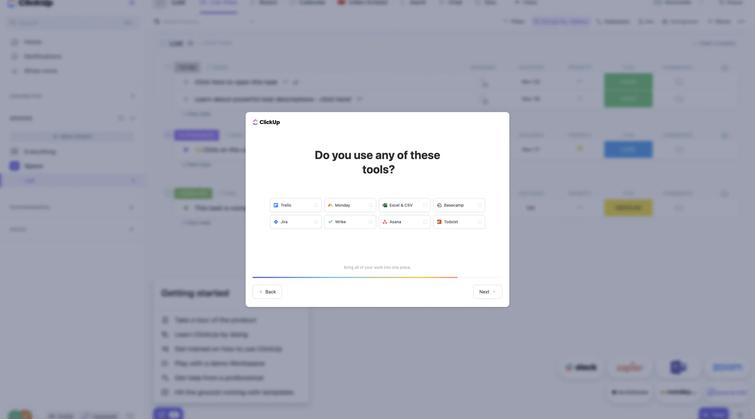 Task type: vqa. For each thing, say whether or not it's contained in the screenshot.
Just now for now
no



Task type: describe. For each thing, give the bounding box(es) containing it.
excel & csv
[[390, 203, 413, 208]]

work
[[374, 265, 383, 270]]

tools?
[[363, 162, 395, 176]]

of inside do you use any of these tools?
[[397, 148, 408, 162]]

any
[[376, 148, 395, 162]]

your
[[365, 265, 373, 270]]

wrike button
[[325, 215, 376, 229]]

do
[[315, 148, 330, 162]]

1 vertical spatial of
[[360, 265, 364, 270]]

&
[[401, 203, 404, 208]]

wrike
[[335, 219, 346, 224]]

bring
[[344, 265, 354, 270]]

asana
[[390, 219, 402, 224]]

into
[[384, 265, 391, 270]]

one
[[392, 265, 399, 270]]

basecamp button
[[434, 199, 485, 212]]

next button
[[474, 285, 503, 299]]

excel
[[390, 203, 400, 208]]

place.
[[400, 265, 411, 270]]

csv
[[405, 203, 413, 208]]

bring all of your work into one place.
[[344, 265, 411, 270]]

clickup logo image
[[253, 119, 280, 125]]



Task type: locate. For each thing, give the bounding box(es) containing it.
jira
[[281, 219, 288, 224]]

do you use any of these tools?
[[315, 148, 441, 176]]

0 horizontal spatial of
[[360, 265, 364, 270]]

basecamp
[[444, 203, 464, 208]]

back button
[[253, 285, 282, 299]]

of right any
[[397, 148, 408, 162]]

use
[[354, 148, 373, 162]]

excel & csv button
[[379, 199, 431, 212]]

jira button
[[270, 215, 322, 229]]

monday
[[335, 203, 350, 208]]

todoist
[[444, 219, 458, 224]]

you
[[332, 148, 352, 162]]

of right the all
[[360, 265, 364, 270]]

1 horizontal spatial of
[[397, 148, 408, 162]]

asana button
[[379, 215, 431, 229]]

back
[[266, 289, 276, 295]]

monday button
[[325, 199, 376, 212]]

all
[[355, 265, 359, 270]]

0 vertical spatial of
[[397, 148, 408, 162]]

todoist button
[[434, 215, 485, 229]]

trello
[[281, 203, 291, 208]]

of
[[397, 148, 408, 162], [360, 265, 364, 270]]

these
[[411, 148, 441, 162]]

trello button
[[270, 199, 322, 212]]

next
[[480, 289, 490, 295]]



